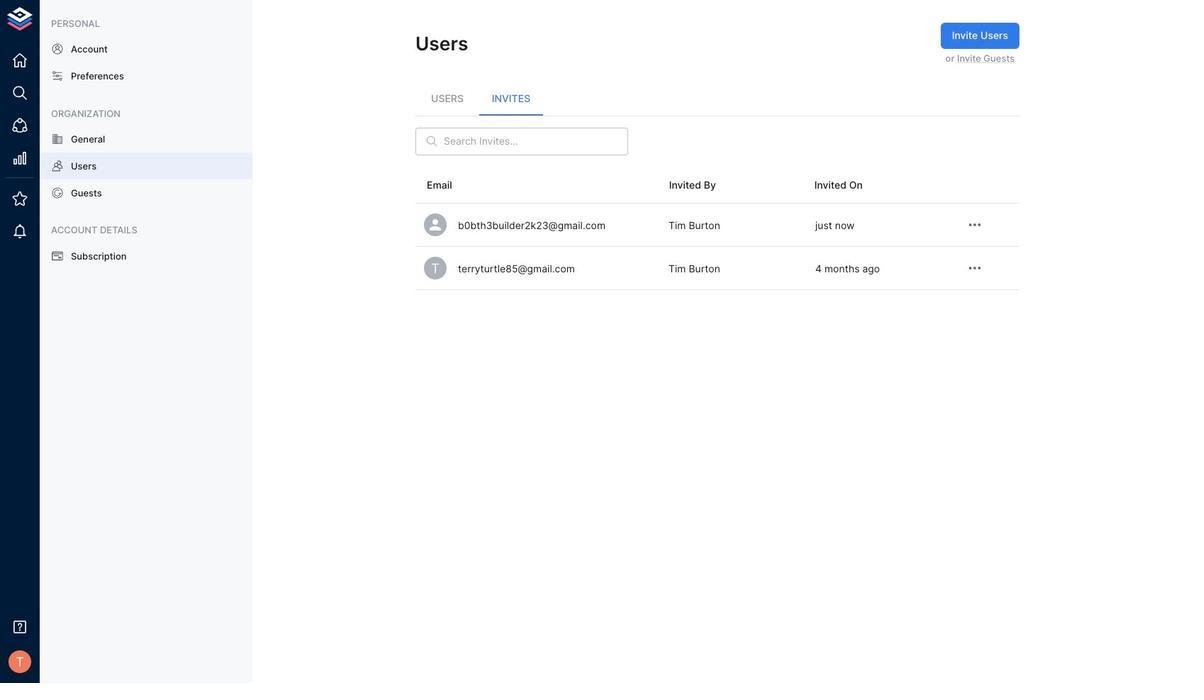 Task type: describe. For each thing, give the bounding box(es) containing it.
Search Invites... text field
[[444, 127, 628, 155]]



Task type: vqa. For each thing, say whether or not it's contained in the screenshot.
the search invites... text box
yes



Task type: locate. For each thing, give the bounding box(es) containing it.
tab list
[[416, 81, 1020, 115]]



